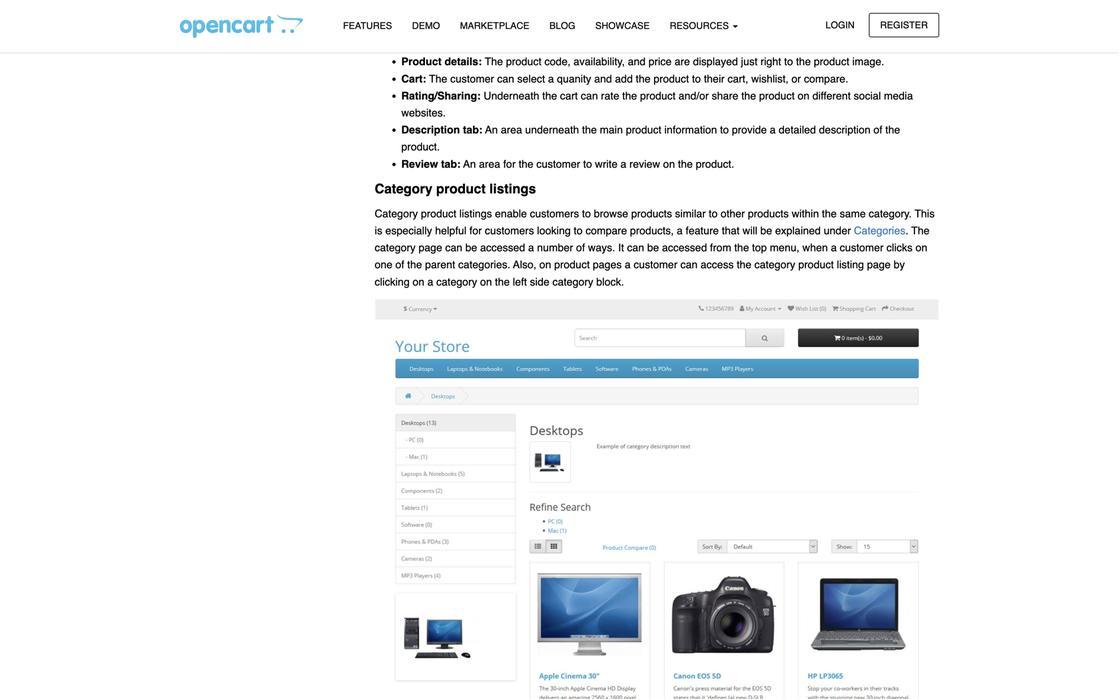 Task type: vqa. For each thing, say whether or not it's contained in the screenshot.
the file struct Image
no



Task type: locate. For each thing, give the bounding box(es) containing it.
and down availability, at the right top
[[594, 73, 612, 85]]

1 horizontal spatial tab:
[[463, 124, 483, 136]]

an inside an area underneath the main product information to provide a detailed description of the product.
[[485, 124, 498, 136]]

to up and/or
[[692, 73, 701, 85]]

showcase
[[596, 20, 650, 31]]

of left the ways.
[[576, 242, 585, 254]]

1 horizontal spatial within
[[831, 21, 858, 34]]

displayed up their
[[693, 55, 738, 68]]

by
[[894, 259, 905, 271]]

looking
[[537, 225, 571, 237]]

0 vertical spatial an
[[485, 124, 498, 136]]

a inside an area underneath the main product information to provide a detailed description of the product.
[[770, 124, 776, 136]]

0 vertical spatial underneath
[[458, 21, 512, 34]]

category
[[375, 181, 433, 196], [375, 207, 418, 220]]

0 vertical spatial category
[[375, 181, 433, 196]]

demo
[[412, 20, 440, 31]]

category.
[[869, 207, 912, 220]]

1 horizontal spatial page
[[867, 259, 891, 271]]

underneath up the review tab: an area for the customer to write a review on the product.
[[525, 124, 579, 136]]

1 horizontal spatial will
[[743, 225, 758, 237]]

1 horizontal spatial in
[[523, 21, 531, 34]]

products up explained
[[748, 207, 789, 220]]

on right clicks
[[916, 242, 928, 254]]

a down code,
[[548, 73, 554, 85]]

product. up review
[[401, 141, 440, 153]]

tab: right description
[[463, 124, 483, 136]]

to
[[466, 38, 475, 51], [784, 55, 793, 68], [692, 73, 701, 85], [720, 124, 729, 136], [583, 158, 592, 170], [582, 207, 591, 220], [709, 207, 718, 220], [574, 225, 583, 237]]

for right helpful
[[470, 225, 482, 237]]

product.
[[401, 141, 440, 153], [696, 158, 734, 170]]

similar
[[675, 207, 706, 220]]

can inside "underneath the cart can rate the product and/or share the product on different social media websites."
[[581, 90, 598, 102]]

will right that
[[743, 225, 758, 237]]

just
[[741, 55, 758, 68]]

select
[[517, 73, 545, 85]]

the product image can be displayed under the title on the left-side, along with alternate views of the product underneath it in smaller box. clicking on the main image will expand the image within the window for the customer to see it in greater detail. product details: the product code, availability, and price are displayed just right to the product image. cart: the customer can select a quanity and add the product to their cart, wishlist, or compare.
[[401, 4, 934, 85]]

2 horizontal spatial for
[[918, 21, 930, 34]]

0 horizontal spatial product.
[[401, 141, 440, 153]]

rating/sharing:
[[401, 90, 481, 102]]

can
[[574, 4, 591, 17], [497, 73, 514, 85], [581, 90, 598, 102], [445, 242, 462, 254], [627, 242, 644, 254], [681, 259, 698, 271]]

review tab: an area for the customer to write a review on the product.
[[401, 158, 734, 170]]

a
[[548, 73, 554, 85], [770, 124, 776, 136], [621, 158, 627, 170], [677, 225, 683, 237], [528, 242, 534, 254], [831, 242, 837, 254], [625, 259, 631, 271], [428, 276, 433, 288]]

be
[[594, 4, 606, 17], [760, 225, 772, 237], [465, 242, 477, 254], [647, 242, 659, 254]]

features
[[343, 20, 392, 31]]

demo link
[[402, 14, 450, 37]]

image
[[542, 4, 571, 17], [694, 21, 723, 34], [799, 21, 828, 34]]

it
[[515, 21, 520, 34], [498, 38, 503, 51]]

1 vertical spatial tab:
[[441, 158, 461, 170]]

category down review
[[375, 181, 433, 196]]

clicking
[[595, 21, 632, 34]]

0 vertical spatial for
[[918, 21, 930, 34]]

products
[[631, 207, 672, 220], [748, 207, 789, 220]]

for down views
[[918, 21, 930, 34]]

0 horizontal spatial displayed
[[609, 4, 654, 17]]

accessed down feature
[[662, 242, 707, 254]]

to left provide
[[720, 124, 729, 136]]

0 horizontal spatial it
[[498, 38, 503, 51]]

clicking
[[375, 276, 410, 288]]

on inside "underneath the cart can rate the product and/or share the product on different social media websites."
[[798, 90, 810, 102]]

window
[[879, 21, 915, 34]]

in
[[523, 21, 531, 34], [506, 38, 515, 51]]

a down similar
[[677, 225, 683, 237]]

for up enable
[[503, 158, 516, 170]]

0 vertical spatial under
[[657, 4, 684, 17]]

in up greater
[[523, 21, 531, 34]]

are
[[675, 55, 690, 68]]

can right cart
[[581, 90, 598, 102]]

1 horizontal spatial displayed
[[693, 55, 738, 68]]

to left the write
[[583, 158, 592, 170]]

category up especially
[[375, 207, 418, 220]]

the
[[687, 4, 702, 17], [739, 4, 754, 17], [401, 21, 416, 34], [650, 21, 665, 34], [781, 21, 796, 34], [861, 21, 876, 34], [401, 38, 416, 51], [796, 55, 811, 68], [636, 73, 651, 85], [542, 90, 557, 102], [622, 90, 637, 102], [742, 90, 756, 102], [582, 124, 597, 136], [886, 124, 900, 136], [519, 158, 534, 170], [678, 158, 693, 170], [822, 207, 837, 220], [734, 242, 749, 254], [407, 259, 422, 271], [737, 259, 752, 271], [495, 276, 510, 288]]

main
[[667, 21, 691, 34], [600, 124, 623, 136]]

tab: up category product listings
[[441, 158, 461, 170]]

0 vertical spatial will
[[726, 21, 740, 34]]

page left by in the right top of the page
[[867, 259, 891, 271]]

category for category product listings
[[375, 181, 433, 196]]

be up top
[[760, 225, 772, 237]]

customer
[[419, 38, 463, 51], [450, 73, 494, 85], [537, 158, 580, 170], [840, 242, 884, 254], [634, 259, 678, 271]]

0 vertical spatial listings
[[490, 181, 536, 196]]

0 vertical spatial displayed
[[609, 4, 654, 17]]

product inside category product listings enable customers to browse products similar to other products within the same category. this is especially helpful for customers looking to compare products, a feature that will be explained under
[[421, 207, 457, 220]]

1 vertical spatial underneath
[[525, 124, 579, 136]]

of right views
[[925, 4, 934, 17]]

1 horizontal spatial an
[[485, 124, 498, 136]]

0 horizontal spatial products
[[631, 207, 672, 220]]

0 horizontal spatial underneath
[[458, 21, 512, 34]]

0 horizontal spatial page
[[419, 242, 442, 254]]

0 vertical spatial product.
[[401, 141, 440, 153]]

category down menu,
[[755, 259, 796, 271]]

box.
[[571, 21, 592, 34]]

different
[[813, 90, 851, 102]]

1 horizontal spatial it
[[515, 21, 520, 34]]

the right .
[[912, 225, 930, 237]]

0 horizontal spatial image
[[542, 4, 571, 17]]

1 vertical spatial listings
[[460, 207, 492, 220]]

products up 'products,'
[[631, 207, 672, 220]]

1 vertical spatial product.
[[696, 158, 734, 170]]

an
[[485, 124, 498, 136], [463, 158, 476, 170]]

listings for category product listings
[[490, 181, 536, 196]]

will inside the product image can be displayed under the title on the left-side, along with alternate views of the product underneath it in smaller box. clicking on the main image will expand the image within the window for the customer to see it in greater detail. product details: the product code, availability, and price are displayed just right to the product image. cart: the customer can select a quanity and add the product to their cart, wishlist, or compare.
[[726, 21, 740, 34]]

0 vertical spatial main
[[667, 21, 691, 34]]

1 horizontal spatial underneath
[[525, 124, 579, 136]]

opencart - open source shopping cart solution image
[[180, 14, 303, 38]]

a right provide
[[770, 124, 776, 136]]

1 horizontal spatial main
[[667, 21, 691, 34]]

a right when
[[831, 242, 837, 254]]

product. inside an area underneath the main product information to provide a detailed description of the product.
[[401, 141, 440, 153]]

category product listings enable customers to browse products similar to other products within the same category. this is especially helpful for customers looking to compare products, a feature that will be explained under
[[375, 207, 935, 237]]

1 vertical spatial and
[[594, 73, 612, 85]]

tab:
[[463, 124, 483, 136], [441, 158, 461, 170]]

0 horizontal spatial accessed
[[480, 242, 525, 254]]

0 horizontal spatial within
[[792, 207, 819, 220]]

main inside an area underneath the main product information to provide a detailed description of the product.
[[600, 124, 623, 136]]

0 vertical spatial tab:
[[463, 124, 483, 136]]

share
[[712, 90, 739, 102]]

front - official parent category page image
[[375, 299, 939, 700]]

views
[[895, 4, 922, 17]]

. the category page can be accessed a number of ways. it can be accessed from the top menu, when a customer clicks on one of the parent categories. also, on product pages a customer can access the category product listing page by clicking on a category on the left side category block.
[[375, 225, 930, 288]]

will left expand
[[726, 21, 740, 34]]

customers down enable
[[485, 225, 534, 237]]

product inside an area underneath the main product information to provide a detailed description of the product.
[[626, 124, 662, 136]]

to right right
[[784, 55, 793, 68]]

to right looking
[[574, 225, 583, 237]]

it
[[618, 242, 624, 254]]

0 vertical spatial within
[[831, 21, 858, 34]]

an up category product listings
[[463, 158, 476, 170]]

main down the rate
[[600, 124, 623, 136]]

within down the with
[[831, 21, 858, 34]]

in right see
[[506, 38, 515, 51]]

listings
[[490, 181, 536, 196], [460, 207, 492, 220]]

on right review
[[663, 158, 675, 170]]

displayed
[[609, 4, 654, 17], [693, 55, 738, 68]]

1 horizontal spatial image
[[694, 21, 723, 34]]

1 horizontal spatial accessed
[[662, 242, 707, 254]]

listings inside category product listings enable customers to browse products similar to other products within the same category. this is especially helpful for customers looking to compare products, a feature that will be explained under
[[460, 207, 492, 220]]

to left other
[[709, 207, 718, 220]]

it up greater
[[515, 21, 520, 34]]

area down underneath
[[501, 124, 522, 136]]

customer down details:
[[450, 73, 494, 85]]

image down along
[[799, 21, 828, 34]]

listings up enable
[[490, 181, 536, 196]]

0 horizontal spatial will
[[726, 21, 740, 34]]

1 category from the top
[[375, 181, 433, 196]]

0 horizontal spatial in
[[506, 38, 515, 51]]

under
[[657, 4, 684, 17], [824, 225, 851, 237]]

the up marketplace at the top left
[[482, 4, 500, 17]]

0 horizontal spatial for
[[470, 225, 482, 237]]

resources link
[[660, 14, 748, 37]]

especially
[[385, 225, 432, 237]]

to inside an area underneath the main product information to provide a detailed description of the product.
[[720, 124, 729, 136]]

0 horizontal spatial under
[[657, 4, 684, 17]]

image down title
[[694, 21, 723, 34]]

area up category product listings
[[479, 158, 500, 170]]

social
[[854, 90, 881, 102]]

listings up helpful
[[460, 207, 492, 220]]

within inside category product listings enable customers to browse products similar to other products within the same category. this is especially helpful for customers looking to compare products, a feature that will be explained under
[[792, 207, 819, 220]]

under down same
[[824, 225, 851, 237]]

tab: for review
[[441, 158, 461, 170]]

quanity
[[557, 73, 591, 85]]

within up explained
[[792, 207, 819, 220]]

1 horizontal spatial under
[[824, 225, 851, 237]]

1 vertical spatial will
[[743, 225, 758, 237]]

enable
[[495, 207, 527, 220]]

1 vertical spatial page
[[867, 259, 891, 271]]

a right pages
[[625, 259, 631, 271]]

the
[[482, 4, 500, 17], [485, 55, 503, 68], [429, 73, 447, 85], [912, 225, 930, 237]]

0 horizontal spatial an
[[463, 158, 476, 170]]

underneath up see
[[458, 21, 512, 34]]

on
[[724, 4, 736, 17], [635, 21, 647, 34], [798, 90, 810, 102], [663, 158, 675, 170], [916, 242, 928, 254], [540, 259, 551, 271], [413, 276, 425, 288], [480, 276, 492, 288]]

product. down information at the top of page
[[696, 158, 734, 170]]

register
[[880, 20, 928, 30]]

0 horizontal spatial main
[[600, 124, 623, 136]]

be up the clicking
[[594, 4, 606, 17]]

of
[[925, 4, 934, 17], [874, 124, 883, 136], [576, 242, 585, 254], [396, 259, 404, 271]]

a down parent
[[428, 276, 433, 288]]

0 vertical spatial area
[[501, 124, 522, 136]]

category for category product listings enable customers to browse products similar to other products within the same category. this is especially helpful for customers looking to compare products, a feature that will be explained under
[[375, 207, 418, 220]]

it right see
[[498, 38, 503, 51]]

ways.
[[588, 242, 615, 254]]

and
[[628, 55, 646, 68], [594, 73, 612, 85]]

customers up looking
[[530, 207, 579, 220]]

features link
[[333, 14, 402, 37]]

for inside the product image can be displayed under the title on the left-side, along with alternate views of the product underneath it in smaller box. clicking on the main image will expand the image within the window for the customer to see it in greater detail. product details: the product code, availability, and price are displayed just right to the product image. cart: the customer can select a quanity and add the product to their cart, wishlist, or compare.
[[918, 21, 930, 34]]

browse
[[594, 207, 628, 220]]

2 vertical spatial for
[[470, 225, 482, 237]]

1 vertical spatial for
[[503, 158, 516, 170]]

for
[[918, 21, 930, 34], [503, 158, 516, 170], [470, 225, 482, 237]]

1 vertical spatial an
[[463, 158, 476, 170]]

0 vertical spatial and
[[628, 55, 646, 68]]

on down the or
[[798, 90, 810, 102]]

within
[[831, 21, 858, 34], [792, 207, 819, 220]]

underneath the cart can rate the product and/or share the product on different social media websites.
[[401, 90, 913, 119]]

the inside category product listings enable customers to browse products similar to other products within the same category. this is especially helpful for customers looking to compare products, a feature that will be explained under
[[822, 207, 837, 220]]

category inside category product listings enable customers to browse products similar to other products within the same category. this is especially helpful for customers looking to compare products, a feature that will be explained under
[[375, 207, 418, 220]]

0 horizontal spatial tab:
[[441, 158, 461, 170]]

customer down 'products,'
[[634, 259, 678, 271]]

1 vertical spatial under
[[824, 225, 851, 237]]

2 accessed from the left
[[662, 242, 707, 254]]

main up are on the right top of the page
[[667, 21, 691, 34]]

of right one
[[396, 259, 404, 271]]

category
[[375, 242, 416, 254], [755, 259, 796, 271], [436, 276, 477, 288], [553, 276, 593, 288]]

from
[[710, 242, 731, 254]]

2 category from the top
[[375, 207, 418, 220]]

and up add
[[628, 55, 646, 68]]

1 vertical spatial within
[[792, 207, 819, 220]]

categories
[[854, 225, 906, 237]]

1 vertical spatial main
[[600, 124, 623, 136]]

of right description
[[874, 124, 883, 136]]

under up resources
[[657, 4, 684, 17]]

review
[[630, 158, 660, 170]]

accessed up 'categories.'
[[480, 242, 525, 254]]

displayed up "showcase"
[[609, 4, 654, 17]]

page up parent
[[419, 242, 442, 254]]

a up also,
[[528, 242, 534, 254]]

1 horizontal spatial products
[[748, 207, 789, 220]]

image up blog
[[542, 4, 571, 17]]

on right 'clicking'
[[413, 276, 425, 288]]

an down underneath
[[485, 124, 498, 136]]

1 vertical spatial category
[[375, 207, 418, 220]]

cart
[[560, 90, 578, 102]]

this
[[915, 207, 935, 220]]

area
[[501, 124, 522, 136], [479, 158, 500, 170]]

image.
[[853, 55, 885, 68]]



Task type: describe. For each thing, give the bounding box(es) containing it.
provide
[[732, 124, 767, 136]]

one
[[375, 259, 393, 271]]

for inside category product listings enable customers to browse products similar to other products within the same category. this is especially helpful for customers looking to compare products, a feature that will be explained under
[[470, 225, 482, 237]]

0 vertical spatial page
[[419, 242, 442, 254]]

a right the write
[[621, 158, 627, 170]]

a inside the product image can be displayed under the title on the left-side, along with alternate views of the product underneath it in smaller box. clicking on the main image will expand the image within the window for the customer to see it in greater detail. product details: the product code, availability, and price are displayed just right to the product image. cart: the customer can select a quanity and add the product to their cart, wishlist, or compare.
[[548, 73, 554, 85]]

1 horizontal spatial product.
[[696, 158, 734, 170]]

0 vertical spatial it
[[515, 21, 520, 34]]

underneath
[[484, 90, 539, 102]]

underneath inside the product image can be displayed under the title on the left-side, along with alternate views of the product underneath it in smaller box. clicking on the main image will expand the image within the window for the customer to see it in greater detail. product details: the product code, availability, and price are displayed just right to the product image. cart: the customer can select a quanity and add the product to their cart, wishlist, or compare.
[[458, 21, 512, 34]]

access
[[701, 259, 734, 271]]

category right side
[[553, 276, 593, 288]]

code,
[[545, 55, 571, 68]]

can left "access"
[[681, 259, 698, 271]]

will inside category product listings enable customers to browse products similar to other products within the same category. this is especially helpful for customers looking to compare products, a feature that will be explained under
[[743, 225, 758, 237]]

of inside the product image can be displayed under the title on the left-side, along with alternate views of the product underneath it in smaller box. clicking on the main image will expand the image within the window for the customer to see it in greater detail. product details: the product code, availability, and price are displayed just right to the product image. cart: the customer can select a quanity and add the product to their cart, wishlist, or compare.
[[925, 4, 934, 17]]

same
[[840, 207, 866, 220]]

.
[[906, 225, 909, 237]]

the up the rating/sharing:
[[429, 73, 447, 85]]

compare.
[[804, 73, 849, 85]]

1 accessed from the left
[[480, 242, 525, 254]]

an area underneath the main product information to provide a detailed description of the product.
[[401, 124, 900, 153]]

rate
[[601, 90, 619, 102]]

menu,
[[770, 242, 800, 254]]

0 vertical spatial in
[[523, 21, 531, 34]]

alternate
[[851, 4, 892, 17]]

that
[[722, 225, 740, 237]]

be down 'products,'
[[647, 242, 659, 254]]

categories link
[[854, 225, 906, 237]]

login link
[[814, 13, 866, 37]]

add
[[615, 73, 633, 85]]

1 horizontal spatial and
[[628, 55, 646, 68]]

can up underneath
[[497, 73, 514, 85]]

to left browse
[[582, 207, 591, 220]]

products,
[[630, 225, 674, 237]]

when
[[803, 242, 828, 254]]

cart:
[[401, 73, 426, 85]]

number
[[537, 242, 573, 254]]

pages
[[593, 259, 622, 271]]

on right title
[[724, 4, 736, 17]]

marketplace
[[460, 20, 530, 31]]

availability,
[[574, 55, 625, 68]]

0 vertical spatial customers
[[530, 207, 579, 220]]

customer left the write
[[537, 158, 580, 170]]

under inside category product listings enable customers to browse products similar to other products within the same category. this is especially helpful for customers looking to compare products, a feature that will be explained under
[[824, 225, 851, 237]]

under inside the product image can be displayed under the title on the left-side, along with alternate views of the product underneath it in smaller box. clicking on the main image will expand the image within the window for the customer to see it in greater detail. product details: the product code, availability, and price are displayed just right to the product image. cart: the customer can select a quanity and add the product to their cart, wishlist, or compare.
[[657, 4, 684, 17]]

within inside the product image can be displayed under the title on the left-side, along with alternate views of the product underneath it in smaller box. clicking on the main image will expand the image within the window for the customer to see it in greater detail. product details: the product code, availability, and price are displayed just right to the product image. cart: the customer can select a quanity and add the product to their cart, wishlist, or compare.
[[831, 21, 858, 34]]

also,
[[513, 259, 537, 271]]

cart,
[[728, 73, 748, 85]]

detailed
[[779, 124, 816, 136]]

review
[[401, 158, 438, 170]]

smaller
[[534, 21, 569, 34]]

area inside an area underneath the main product information to provide a detailed description of the product.
[[501, 124, 522, 136]]

customer up 'listing'
[[840, 242, 884, 254]]

category down parent
[[436, 276, 477, 288]]

register link
[[869, 13, 939, 37]]

1 vertical spatial in
[[506, 38, 515, 51]]

blog
[[550, 20, 576, 31]]

1 products from the left
[[631, 207, 672, 220]]

greater
[[518, 38, 551, 51]]

of inside an area underneath the main product information to provide a detailed description of the product.
[[874, 124, 883, 136]]

1 vertical spatial displayed
[[693, 55, 738, 68]]

and/or
[[679, 90, 709, 102]]

a inside category product listings enable customers to browse products similar to other products within the same category. this is especially helpful for customers looking to compare products, a feature that will be explained under
[[677, 225, 683, 237]]

on right the clicking
[[635, 21, 647, 34]]

marketplace link
[[450, 14, 540, 37]]

on up side
[[540, 259, 551, 271]]

description
[[401, 124, 460, 136]]

1 vertical spatial customers
[[485, 225, 534, 237]]

be inside category product listings enable customers to browse products similar to other products within the same category. this is especially helpful for customers looking to compare products, a feature that will be explained under
[[760, 225, 772, 237]]

the inside . the category page can be accessed a number of ways. it can be accessed from the top menu, when a customer clicks on one of the parent categories. also, on product pages a customer can access the category product listing page by clicking on a category on the left side category block.
[[912, 225, 930, 237]]

login
[[826, 20, 855, 30]]

can up 'box.'
[[574, 4, 591, 17]]

compare
[[586, 225, 627, 237]]

1 vertical spatial area
[[479, 158, 500, 170]]

categories.
[[458, 259, 510, 271]]

on down 'categories.'
[[480, 276, 492, 288]]

main inside the product image can be displayed under the title on the left-side, along with alternate views of the product underneath it in smaller box. clicking on the main image will expand the image within the window for the customer to see it in greater detail. product details: the product code, availability, and price are displayed just right to the product image. cart: the customer can select a quanity and add the product to their cart, wishlist, or compare.
[[667, 21, 691, 34]]

side
[[530, 276, 550, 288]]

top
[[752, 242, 767, 254]]

see
[[478, 38, 495, 51]]

feature
[[686, 225, 719, 237]]

other
[[721, 207, 745, 220]]

product
[[401, 55, 442, 68]]

helpful
[[435, 225, 467, 237]]

write
[[595, 158, 618, 170]]

category up one
[[375, 242, 416, 254]]

resources
[[670, 20, 732, 31]]

the down see
[[485, 55, 503, 68]]

tab: for description
[[463, 124, 483, 136]]

0 horizontal spatial and
[[594, 73, 612, 85]]

be inside the product image can be displayed under the title on the left-side, along with alternate views of the product underneath it in smaller box. clicking on the main image will expand the image within the window for the customer to see it in greater detail. product details: the product code, availability, and price are displayed just right to the product image. cart: the customer can select a quanity and add the product to their cart, wishlist, or compare.
[[594, 4, 606, 17]]

left
[[513, 276, 527, 288]]

wishlist,
[[751, 73, 789, 85]]

information
[[665, 124, 717, 136]]

category product listings
[[375, 181, 536, 196]]

showcase link
[[586, 14, 660, 37]]

2 products from the left
[[748, 207, 789, 220]]

listing
[[837, 259, 864, 271]]

along
[[800, 4, 826, 17]]

expand
[[743, 21, 778, 34]]

clicks
[[887, 242, 913, 254]]

underneath inside an area underneath the main product information to provide a detailed description of the product.
[[525, 124, 579, 136]]

right
[[761, 55, 781, 68]]

parent
[[425, 259, 455, 271]]

1 vertical spatial it
[[498, 38, 503, 51]]

description
[[819, 124, 871, 136]]

or
[[792, 73, 801, 85]]

can down helpful
[[445, 242, 462, 254]]

title
[[705, 4, 721, 17]]

explained
[[775, 225, 821, 237]]

block.
[[596, 276, 624, 288]]

is
[[375, 225, 382, 237]]

to left see
[[466, 38, 475, 51]]

price
[[649, 55, 672, 68]]

be up 'categories.'
[[465, 242, 477, 254]]

left-
[[757, 4, 775, 17]]

listings for category product listings enable customers to browse products similar to other products within the same category. this is especially helpful for customers looking to compare products, a feature that will be explained under
[[460, 207, 492, 220]]

media
[[884, 90, 913, 102]]

description tab:
[[401, 124, 483, 136]]

customer down demo link
[[419, 38, 463, 51]]

can right it
[[627, 242, 644, 254]]

2 horizontal spatial image
[[799, 21, 828, 34]]

side,
[[775, 4, 797, 17]]

1 horizontal spatial for
[[503, 158, 516, 170]]

their
[[704, 73, 725, 85]]



